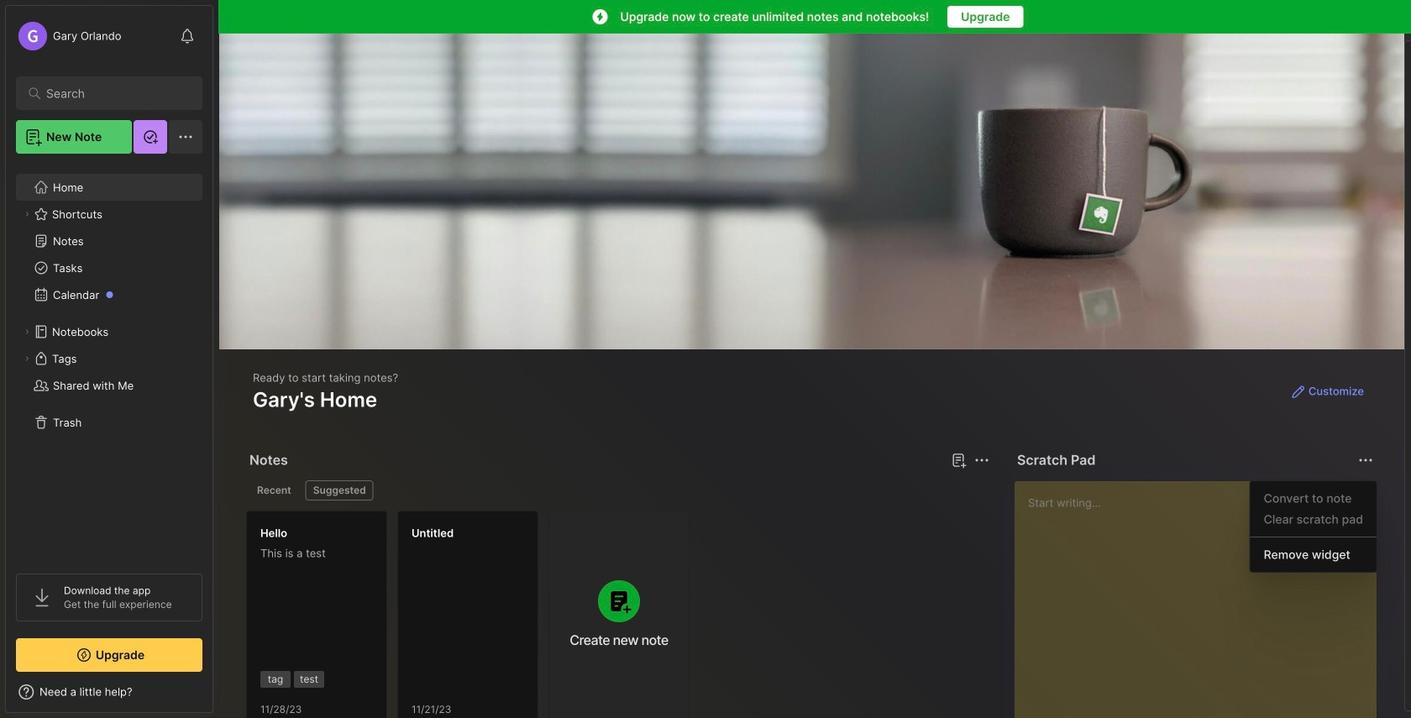 Task type: vqa. For each thing, say whether or not it's contained in the screenshot.
More actions image
yes



Task type: describe. For each thing, give the bounding box(es) containing it.
more actions image
[[972, 450, 992, 471]]

1 more actions field from the left
[[971, 449, 994, 472]]

1 tab from the left
[[250, 481, 299, 501]]

2 tab from the left
[[306, 481, 374, 501]]

Search text field
[[46, 86, 180, 102]]

WHAT'S NEW field
[[6, 679, 213, 706]]

2 more actions field from the left
[[1355, 449, 1378, 472]]

main element
[[0, 0, 218, 718]]



Task type: locate. For each thing, give the bounding box(es) containing it.
dropdown list menu
[[1251, 488, 1377, 566]]

more actions image
[[1356, 450, 1376, 471]]

expand tags image
[[22, 354, 32, 364]]

1 horizontal spatial tab
[[306, 481, 374, 501]]

none search field inside 'main' element
[[46, 83, 180, 103]]

tree inside 'main' element
[[6, 164, 213, 559]]

More actions field
[[971, 449, 994, 472], [1355, 449, 1378, 472]]

0 horizontal spatial tab
[[250, 481, 299, 501]]

tab
[[250, 481, 299, 501], [306, 481, 374, 501]]

expand notebooks image
[[22, 327, 32, 337]]

tree
[[6, 164, 213, 559]]

row group
[[246, 511, 700, 718]]

None search field
[[46, 83, 180, 103]]

Start writing… text field
[[1029, 482, 1376, 715]]

tab list
[[250, 481, 987, 501]]

click to collapse image
[[212, 687, 225, 708]]

Account field
[[16, 19, 121, 53]]

1 horizontal spatial more actions field
[[1355, 449, 1378, 472]]

0 horizontal spatial more actions field
[[971, 449, 994, 472]]



